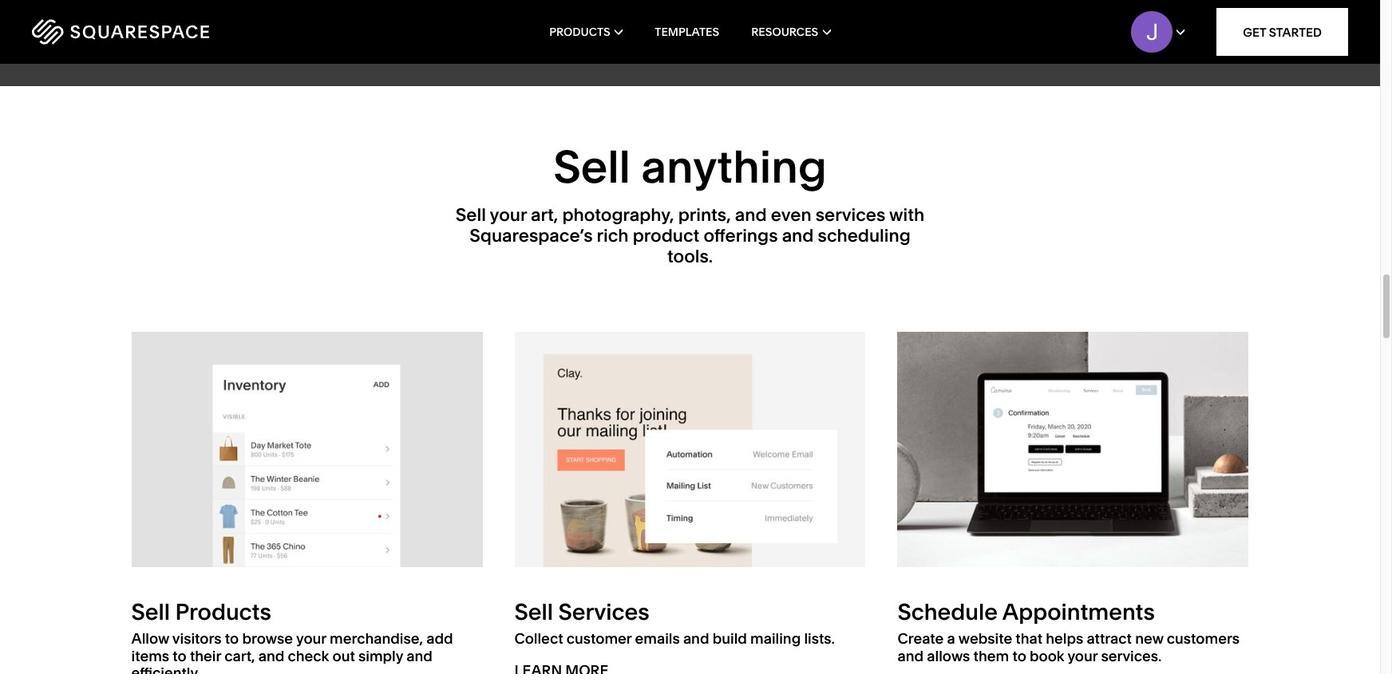 Task type: vqa. For each thing, say whether or not it's contained in the screenshot.
& within 'radio'
no



Task type: locate. For each thing, give the bounding box(es) containing it.
sell services collect customer emails and build mailing lists.
[[515, 599, 835, 649]]

sell up allow
[[131, 599, 170, 626]]

sell for sell anything
[[554, 139, 631, 194]]

photography,
[[562, 204, 674, 226]]

sell for sell your art, photography, prints, and even services with squarespace's rich product offerings and scheduling tools.
[[456, 204, 486, 226]]

resources
[[752, 25, 819, 39]]

products
[[550, 25, 611, 39], [175, 599, 271, 626]]

to
[[225, 630, 239, 649], [173, 647, 187, 666], [1013, 647, 1027, 666]]

to left their
[[173, 647, 187, 666]]

merchandise,
[[330, 630, 423, 649]]

out
[[333, 647, 355, 666]]

allows
[[927, 647, 971, 666]]

your inside schedule appointments create a website that helps attract new customers and allows them to book your services.
[[1068, 647, 1098, 666]]

resources button
[[752, 0, 831, 64]]

and left even on the right top
[[735, 204, 767, 226]]

items
[[131, 647, 169, 666]]

visitors
[[172, 630, 222, 649]]

appointments
[[1003, 599, 1155, 626]]

with
[[890, 204, 925, 226]]

1 vertical spatial products
[[175, 599, 271, 626]]

and right simply
[[407, 647, 433, 666]]

get started
[[1243, 24, 1322, 40]]

and left build
[[683, 630, 710, 649]]

and inside the sell services collect customer emails and build mailing lists.
[[683, 630, 710, 649]]

and left "allows"
[[898, 647, 924, 666]]

get started link
[[1217, 8, 1349, 56]]

rich
[[597, 225, 629, 247]]

browse
[[242, 630, 293, 649]]

a
[[948, 630, 956, 649]]

sell
[[554, 139, 631, 194], [456, 204, 486, 226], [131, 599, 170, 626], [515, 599, 553, 626]]

new
[[1136, 630, 1164, 649]]

to left book
[[1013, 647, 1027, 666]]

1 horizontal spatial your
[[490, 204, 527, 226]]

templates link
[[655, 0, 720, 64]]

to right their
[[225, 630, 239, 649]]

sell inside sell your art, photography, prints, and even services with squarespace's rich product offerings and scheduling tools.
[[456, 204, 486, 226]]

your inside sell products allow visitors to browse your merchandise, add items to their cart, and check out simply and efficiently.
[[296, 630, 326, 649]]

website
[[959, 630, 1013, 649]]

schedule appointments create a website that helps attract new customers and allows them to book your services.
[[898, 599, 1240, 666]]

to inside schedule appointments create a website that helps attract new customers and allows them to book your services.
[[1013, 647, 1027, 666]]

0 vertical spatial products
[[550, 25, 611, 39]]

products inside sell products allow visitors to browse your merchandise, add items to their cart, and check out simply and efficiently.
[[175, 599, 271, 626]]

0 horizontal spatial your
[[296, 630, 326, 649]]

sell your art, photography, prints, and even services with squarespace's rich product offerings and scheduling tools.
[[456, 204, 925, 268]]

1 horizontal spatial products
[[550, 25, 611, 39]]

sell up collect
[[515, 599, 553, 626]]

0 horizontal spatial to
[[173, 647, 187, 666]]

your right book
[[1068, 647, 1098, 666]]

sell anything
[[554, 139, 827, 194]]

prints,
[[678, 204, 731, 226]]

your left out
[[296, 630, 326, 649]]

sell for sell products allow visitors to browse your merchandise, add items to their cart, and check out simply and efficiently.
[[131, 599, 170, 626]]

sell left the art,
[[456, 204, 486, 226]]

get
[[1243, 24, 1267, 40]]

sell up photography,
[[554, 139, 631, 194]]

sell inside the sell services collect customer emails and build mailing lists.
[[515, 599, 553, 626]]

products inside button
[[550, 25, 611, 39]]

sell for sell services collect customer emails and build mailing lists.
[[515, 599, 553, 626]]

check
[[288, 647, 329, 666]]

scheduling user interface photo image
[[898, 332, 1249, 567]]

2 horizontal spatial to
[[1013, 647, 1027, 666]]

automation ui image
[[515, 332, 866, 567]]

sell inside sell products allow visitors to browse your merchandise, add items to their cart, and check out simply and efficiently.
[[131, 599, 170, 626]]

and
[[735, 204, 767, 226], [782, 225, 814, 247], [683, 630, 710, 649], [258, 647, 285, 666], [407, 647, 433, 666], [898, 647, 924, 666]]

build
[[713, 630, 747, 649]]

your left the art,
[[490, 204, 527, 226]]

0 horizontal spatial products
[[175, 599, 271, 626]]

your
[[490, 204, 527, 226], [296, 630, 326, 649], [1068, 647, 1098, 666]]

2 horizontal spatial your
[[1068, 647, 1098, 666]]



Task type: describe. For each thing, give the bounding box(es) containing it.
that
[[1016, 630, 1043, 649]]

squarespace's
[[470, 225, 593, 247]]

and right cart,
[[258, 647, 285, 666]]

offerings
[[704, 225, 778, 247]]

scheduling
[[818, 225, 911, 247]]

and inside schedule appointments create a website that helps attract new customers and allows them to book your services.
[[898, 647, 924, 666]]

create
[[898, 630, 944, 649]]

attract
[[1087, 630, 1132, 649]]

helps
[[1046, 630, 1084, 649]]

tools.
[[668, 246, 713, 268]]

services
[[559, 599, 650, 626]]

editing website ui image
[[706, 0, 1249, 22]]

emails
[[635, 630, 680, 649]]

inventory panel example image
[[131, 332, 483, 567]]

book
[[1030, 647, 1065, 666]]

products button
[[550, 0, 623, 64]]

services
[[816, 204, 886, 226]]

cart,
[[225, 647, 255, 666]]

sell products allow visitors to browse your merchandise, add items to their cart, and check out simply and efficiently.
[[131, 599, 453, 675]]

templates
[[655, 25, 720, 39]]

simply
[[359, 647, 403, 666]]

customer
[[567, 630, 632, 649]]

and left services
[[782, 225, 814, 247]]

art,
[[531, 204, 558, 226]]

services.
[[1102, 647, 1162, 666]]

anything
[[641, 139, 827, 194]]

efficiently.
[[131, 665, 201, 675]]

schedule
[[898, 599, 998, 626]]

1 horizontal spatial to
[[225, 630, 239, 649]]

squarespace logo link
[[32, 19, 295, 45]]

mailing
[[751, 630, 801, 649]]

them
[[974, 647, 1010, 666]]

their
[[190, 647, 221, 666]]

add
[[427, 630, 453, 649]]

squarespace logo image
[[32, 19, 209, 45]]

even
[[771, 204, 812, 226]]

started
[[1270, 24, 1322, 40]]

customers
[[1167, 630, 1240, 649]]

your inside sell your art, photography, prints, and even services with squarespace's rich product offerings and scheduling tools.
[[490, 204, 527, 226]]

allow
[[131, 630, 169, 649]]

lists.
[[804, 630, 835, 649]]

product
[[633, 225, 700, 247]]

collect
[[515, 630, 563, 649]]



